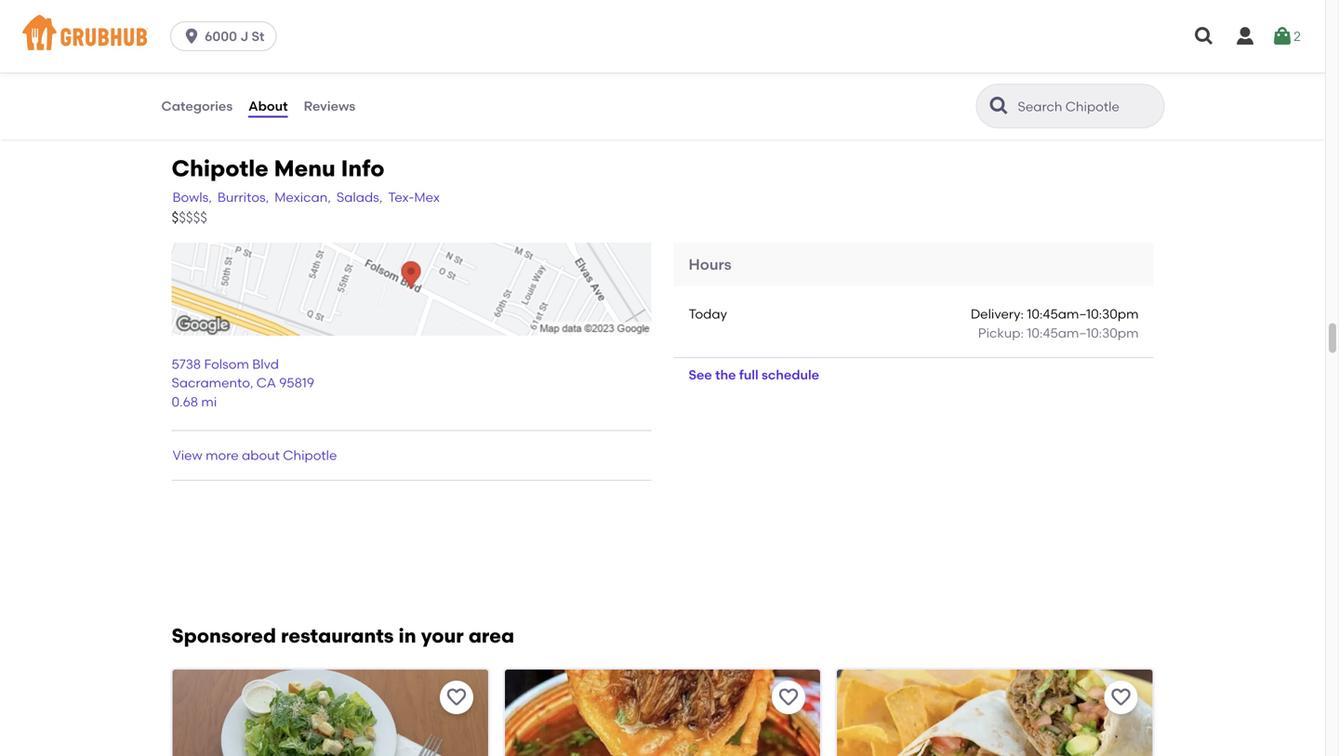 Task type: locate. For each thing, give the bounding box(es) containing it.
$$$$$
[[172, 209, 207, 226]]

3 save this restaurant button from the left
[[1104, 681, 1138, 714]]

mi
[[201, 394, 217, 410]]

the
[[715, 367, 736, 383]]

1 save this restaurant button from the left
[[440, 681, 473, 714]]

delivery:
[[971, 306, 1024, 322]]

0 horizontal spatial chipotle
[[172, 155, 269, 182]]

save this restaurant image for 'el gallo giro logo''s save this restaurant button
[[1110, 686, 1132, 708]]

tacos y mariscos el limon logo image
[[505, 669, 820, 756]]

bowls,
[[173, 189, 212, 205]]

2 save this restaurant image from the left
[[1110, 686, 1132, 708]]

salads, button
[[336, 187, 383, 208]]

see the full schedule
[[689, 367, 819, 383]]

2 horizontal spatial svg image
[[1271, 25, 1294, 47]]

2 10:45am–10:30pm from the top
[[1027, 325, 1139, 341]]

2 save this restaurant button from the left
[[772, 681, 805, 714]]

2 horizontal spatial save this restaurant button
[[1104, 681, 1138, 714]]

1 horizontal spatial save this restaurant button
[[772, 681, 805, 714]]

save this restaurant image
[[778, 686, 800, 708], [1110, 686, 1132, 708]]

ca
[[256, 375, 276, 391]]

10:45am–10:30pm
[[1027, 306, 1139, 322], [1027, 325, 1139, 341]]

1 svg image from the left
[[1193, 25, 1215, 47]]

0 horizontal spatial save this restaurant image
[[778, 686, 800, 708]]

mexican,
[[275, 189, 331, 205]]

search icon image
[[988, 95, 1010, 117]]

tex-
[[388, 189, 414, 205]]

about
[[242, 447, 280, 463]]

svg image
[[182, 27, 201, 46]]

save this restaurant button
[[440, 681, 473, 714], [772, 681, 805, 714], [1104, 681, 1138, 714]]

0 horizontal spatial svg image
[[1193, 25, 1215, 47]]

save this restaurant button for tacos y mariscos el limon logo
[[772, 681, 805, 714]]

menu
[[274, 155, 335, 182]]

chipotle right about
[[283, 447, 337, 463]]

sponsored
[[172, 624, 276, 648]]

10:45am–10:30pm down delivery: 10:45am–10:30pm
[[1027, 325, 1139, 341]]

1 horizontal spatial svg image
[[1234, 25, 1256, 47]]

folsom
[[204, 356, 249, 372]]

view
[[173, 447, 202, 463]]

10:45am–10:30pm up pickup: 10:45am–10:30pm
[[1027, 306, 1139, 322]]

burritos, button
[[217, 187, 270, 208]]

sponsored restaurants in your area
[[172, 624, 514, 648]]

1 vertical spatial 10:45am–10:30pm
[[1027, 325, 1139, 341]]

more
[[206, 447, 239, 463]]

1 10:45am–10:30pm from the top
[[1027, 306, 1139, 322]]

reviews button
[[303, 73, 356, 139]]

info
[[341, 155, 385, 182]]

save this restaurant image
[[445, 686, 468, 708]]

categories
[[161, 98, 233, 114]]

categories button
[[160, 73, 234, 139]]

svg image
[[1193, 25, 1215, 47], [1234, 25, 1256, 47], [1271, 25, 1294, 47]]

salads,
[[337, 189, 383, 205]]

st
[[252, 28, 265, 44]]

1 horizontal spatial save this restaurant image
[[1110, 686, 1132, 708]]

chipotle
[[172, 155, 269, 182], [283, 447, 337, 463]]

0 horizontal spatial save this restaurant button
[[440, 681, 473, 714]]

reviews
[[304, 98, 355, 114]]

1 save this restaurant image from the left
[[778, 686, 800, 708]]

0 vertical spatial 10:45am–10:30pm
[[1027, 306, 1139, 322]]

chipotle up burritos,
[[172, 155, 269, 182]]

3 svg image from the left
[[1271, 25, 1294, 47]]

el gallo giro logo image
[[837, 669, 1153, 756]]

1 vertical spatial chipotle
[[283, 447, 337, 463]]

chipotle menu info
[[172, 155, 385, 182]]

sacramento
[[172, 375, 250, 391]]

5738
[[172, 356, 201, 372]]



Task type: describe. For each thing, give the bounding box(es) containing it.
save this restaurant image for save this restaurant button related to tacos y mariscos el limon logo
[[778, 686, 800, 708]]

95819
[[279, 375, 314, 391]]

svg image inside 2 "button"
[[1271, 25, 1294, 47]]

2 svg image from the left
[[1234, 25, 1256, 47]]

save this restaurant button for 'el gallo giro logo'
[[1104, 681, 1138, 714]]

full
[[739, 367, 759, 383]]

5738 folsom blvd sacramento , ca 95819 0.68 mi
[[172, 356, 314, 410]]

view more about chipotle
[[173, 447, 337, 463]]

2 button
[[1271, 20, 1301, 53]]

your
[[421, 624, 464, 648]]

restaurants
[[281, 624, 394, 648]]

schedule
[[762, 367, 819, 383]]

Search Chipotle search field
[[1016, 98, 1158, 115]]

2
[[1294, 28, 1301, 44]]

save this restaurant button for la bou bakery and cafe logo
[[440, 681, 473, 714]]

bowls, burritos, mexican, salads, tex-mex
[[173, 189, 440, 205]]

bowls, button
[[172, 187, 213, 208]]

$
[[172, 209, 179, 226]]

burritos,
[[217, 189, 269, 205]]

6000 j st button
[[170, 21, 284, 51]]

pickup:
[[978, 325, 1024, 341]]

main navigation navigation
[[0, 0, 1325, 73]]

6000
[[205, 28, 237, 44]]

about
[[248, 98, 288, 114]]

pickup: 10:45am–10:30pm
[[978, 325, 1139, 341]]

0 vertical spatial chipotle
[[172, 155, 269, 182]]

about button
[[248, 73, 289, 139]]

,
[[250, 375, 253, 391]]

10:45am–10:30pm for pickup: 10:45am–10:30pm
[[1027, 325, 1139, 341]]

6000 j st
[[205, 28, 265, 44]]

la bou bakery and cafe logo image
[[173, 669, 488, 756]]

in
[[399, 624, 416, 648]]

tex-mex button
[[387, 187, 441, 208]]

hours
[[689, 255, 731, 274]]

blvd
[[252, 356, 279, 372]]

1 horizontal spatial chipotle
[[283, 447, 337, 463]]

delivery: 10:45am–10:30pm
[[971, 306, 1139, 322]]

today
[[689, 306, 727, 322]]

see
[[689, 367, 712, 383]]

j
[[240, 28, 248, 44]]

area
[[469, 624, 514, 648]]

mex
[[414, 189, 440, 205]]

see the full schedule button
[[674, 358, 834, 392]]

10:45am–10:30pm for delivery: 10:45am–10:30pm
[[1027, 306, 1139, 322]]

0.68
[[172, 394, 198, 410]]

mexican, button
[[274, 187, 332, 208]]



Task type: vqa. For each thing, say whether or not it's contained in the screenshot.
bowls,
yes



